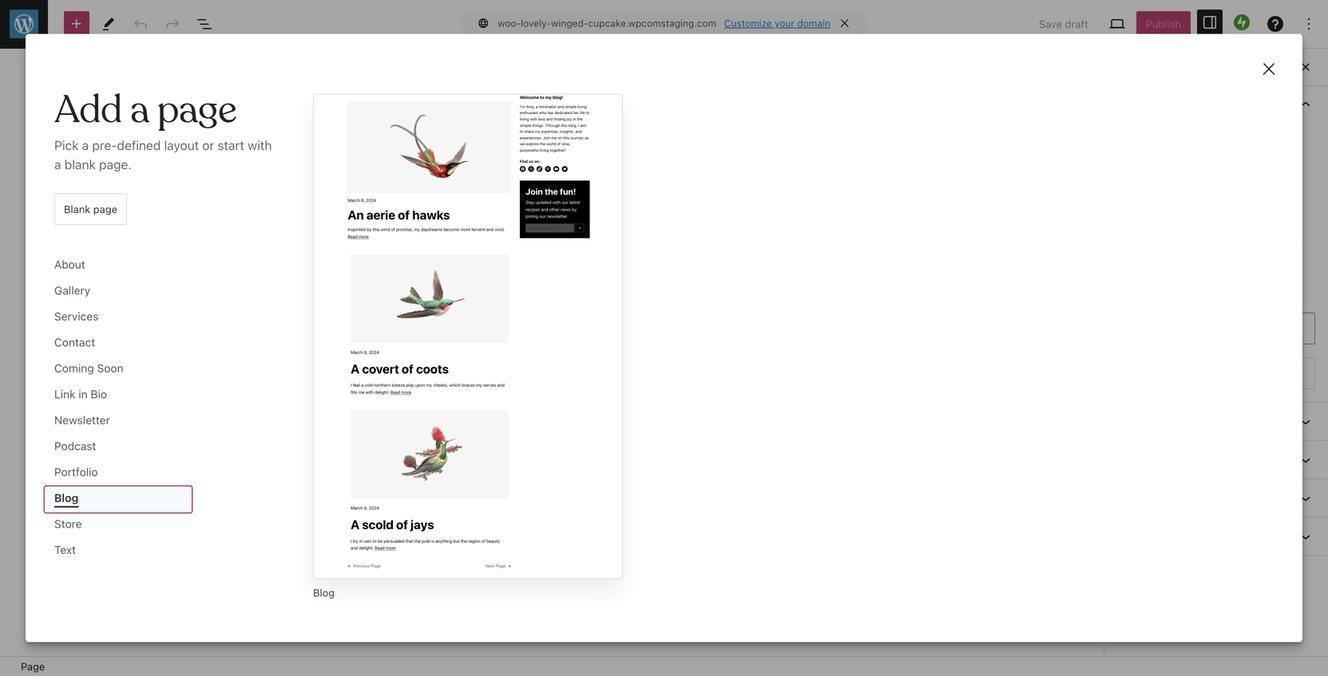 Task type: locate. For each thing, give the bounding box(es) containing it.
contact
[[54, 336, 95, 349]]

1 horizontal spatial page
[[157, 85, 237, 134]]

1 vertical spatial blog
[[313, 587, 335, 599]]

close image
[[1259, 59, 1279, 79]]

newsletter
[[54, 414, 110, 427]]

blank
[[64, 203, 90, 215]]

woo-
[[498, 18, 521, 29]]

menu inside scrollable section document
[[43, 252, 275, 566]]

text button
[[45, 539, 192, 565]]

coming soon button
[[45, 357, 192, 383]]

save
[[1039, 18, 1062, 30]]

blank page
[[64, 203, 117, 215]]

contact button
[[45, 331, 192, 357]]

podcast
[[54, 440, 96, 453]]

blog option
[[313, 94, 623, 600]]

page
[[21, 661, 45, 673]]

1 horizontal spatial a
[[82, 138, 89, 153]]

page inside "add a page pick a pre-defined layout or start with a blank page."
[[157, 85, 237, 134]]

1 vertical spatial page
[[93, 203, 117, 215]]

page tab panel
[[1104, 85, 1328, 556]]

store
[[54, 518, 82, 531]]

menu containing about
[[43, 252, 275, 566]]

a
[[130, 85, 149, 134], [82, 138, 89, 153], [54, 157, 61, 172]]

portfolio
[[54, 466, 98, 479]]

2 vertical spatial a
[[54, 157, 61, 172]]

0 vertical spatial page
[[157, 85, 237, 134]]

add a page pick a pre-defined layout or start with a blank page.
[[54, 85, 272, 172]]

2 horizontal spatial a
[[130, 85, 149, 134]]

gallery button
[[45, 279, 192, 305]]

1 horizontal spatial blog
[[313, 587, 335, 599]]

podcast button
[[45, 435, 192, 461]]

pick
[[54, 138, 79, 153]]

menu
[[43, 252, 275, 566]]

blog
[[54, 492, 78, 505], [313, 587, 335, 599]]

a right the pick
[[82, 138, 89, 153]]

a down the pick
[[54, 157, 61, 172]]

your
[[775, 18, 795, 29]]

0 vertical spatial blog
[[54, 492, 78, 505]]

domain
[[797, 18, 830, 29]]

coming soon
[[54, 362, 123, 375]]

0 horizontal spatial blog
[[54, 492, 78, 505]]

page.
[[99, 157, 132, 172]]

page right the blank
[[93, 203, 117, 215]]

save draft
[[1039, 18, 1088, 30]]

scrollable section document
[[26, 34, 1303, 623]]

page inside blank page button
[[93, 203, 117, 215]]

1 vertical spatial a
[[82, 138, 89, 153]]

customize your domain button
[[724, 18, 830, 29]]

save draft button
[[1029, 11, 1098, 37]]

lovely-
[[521, 18, 551, 29]]

a up defined
[[130, 85, 149, 134]]

defined
[[117, 138, 161, 153]]

0 horizontal spatial page
[[93, 203, 117, 215]]

blank
[[64, 157, 96, 172]]

customize
[[724, 18, 772, 29]]

page
[[157, 85, 237, 134], [93, 203, 117, 215]]

page up or
[[157, 85, 237, 134]]



Task type: describe. For each thing, give the bounding box(es) containing it.
start
[[218, 138, 244, 153]]

blog inside option
[[313, 587, 335, 599]]

Pending review checkbox
[[1117, 264, 1133, 280]]

add
[[54, 85, 122, 134]]

or
[[202, 138, 214, 153]]

cupcake.wpcomstaging.com
[[588, 18, 716, 29]]

services
[[54, 310, 98, 323]]

text
[[54, 544, 76, 557]]

newsletter button
[[45, 409, 192, 435]]

layout
[[164, 138, 199, 153]]

0 vertical spatial a
[[130, 85, 149, 134]]

undo image
[[131, 14, 150, 34]]

gallery
[[54, 284, 90, 297]]

link in bio button
[[45, 383, 192, 409]]

about
[[54, 258, 85, 271]]

soon
[[97, 362, 123, 375]]

link
[[54, 388, 76, 401]]

0 horizontal spatial a
[[54, 157, 61, 172]]

blog inside button
[[54, 492, 78, 505]]

link in bio
[[54, 388, 107, 401]]

editor content region
[[0, 49, 1104, 656]]

with
[[248, 138, 272, 153]]

pre-
[[92, 138, 117, 153]]

draft
[[1065, 18, 1088, 30]]

bio
[[91, 388, 107, 401]]

woo-lovely-winged-cupcake.wpcomstaging.com customize your domain
[[498, 18, 830, 29]]

blank page button
[[54, 193, 127, 225]]

close settings image
[[1296, 57, 1315, 77]]

portfolio button
[[45, 461, 192, 487]]

settings image
[[1200, 13, 1219, 32]]

coming
[[54, 362, 94, 375]]

services button
[[45, 305, 192, 331]]

in
[[79, 388, 88, 401]]

redo image
[[163, 14, 182, 34]]

store button
[[45, 513, 192, 539]]

about button
[[45, 253, 192, 279]]

winged-
[[551, 18, 588, 29]]

blog button
[[45, 487, 192, 513]]



Task type: vqa. For each thing, say whether or not it's contained in the screenshot.
start
yes



